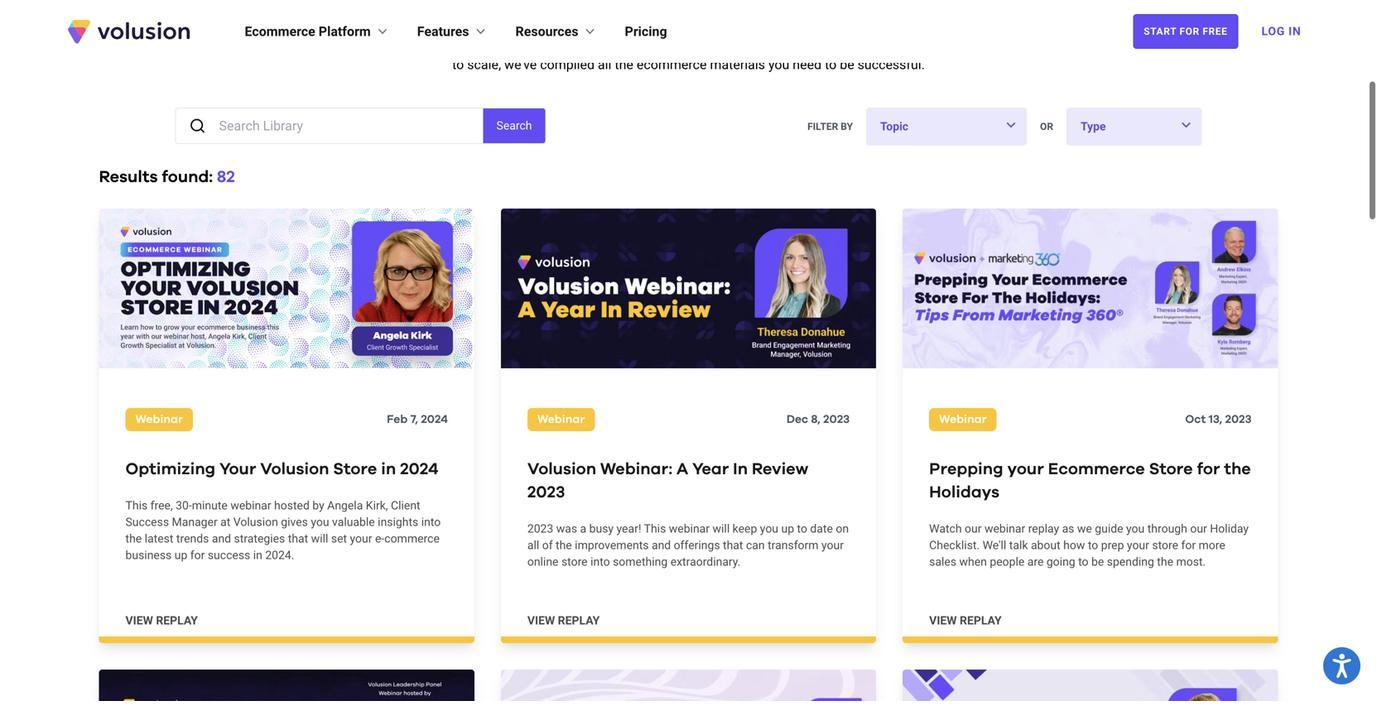 Task type: describe. For each thing, give the bounding box(es) containing it.
0 horizontal spatial are
[[845, 24, 863, 39]]

resources
[[516, 24, 579, 39]]

free
[[1203, 26, 1228, 37]]

volusion webinar: a year in review 2023 image
[[501, 196, 877, 355]]

transform
[[768, 526, 819, 539]]

webinar inside 2023 was a busy year! this webinar will keep you up to date on all of the improvements and offerings that can transform your online store into something extraordinary.
[[669, 509, 710, 523]]

your
[[220, 448, 256, 465]]

on
[[836, 509, 849, 523]]

compiled
[[540, 43, 595, 59]]

dedicated
[[846, 4, 904, 19]]

prepping
[[930, 448, 1004, 465]]

1 vertical spatial 2024
[[400, 448, 439, 465]]

improvements
[[575, 526, 649, 539]]

resources
[[514, 24, 572, 39]]

at
[[220, 502, 231, 516]]

business
[[126, 535, 172, 549]]

need
[[793, 43, 822, 59]]

year
[[693, 448, 729, 465]]

the inside selling online can be overwhelming. as an ecommerce industry expert, volusion is dedicated to providing useful guides, strategies, and other resources for ecommerce website owners. whether you are just starting out or are ready to scale, we've compiled all the ecommerce materials you need to be successful.
[[615, 43, 634, 59]]

webinar inside the watch our webinar replay as we guide you through our holiday checklist. we'll talk about how to prep your store for more sales when people are going to be spending the most.
[[985, 509, 1026, 523]]

in inside this free, 30-minute webinar hosted by angela kirk, client success manager at volusion gives you valuable insights into the latest trends and strategies that will set your e-commerce business up for success in 2024.
[[253, 535, 263, 549]]

dec
[[787, 401, 809, 412]]

oct 13, 2023
[[1186, 401, 1252, 412]]

start for free link
[[1134, 14, 1239, 49]]

dec 8, 2023
[[787, 401, 850, 412]]

when
[[960, 542, 987, 556]]

1 horizontal spatial are
[[978, 24, 997, 39]]

prepping your ecommerce store for the holidays
[[930, 448, 1252, 488]]

of
[[542, 526, 553, 539]]

volusion up hosted
[[260, 448, 329, 465]]

8,
[[811, 401, 821, 412]]

more
[[1199, 526, 1226, 539]]

guides,
[[345, 24, 387, 39]]

sales
[[930, 542, 957, 556]]

something
[[613, 542, 668, 556]]

resources button
[[516, 22, 599, 41]]

ecommerce platform
[[245, 24, 371, 39]]

your inside the watch our webinar replay as we guide you through our holiday checklist. we'll talk about how to prep your store for more sales when people are going to be spending the most.
[[1127, 526, 1150, 539]]

year!
[[617, 509, 642, 523]]

13,
[[1209, 401, 1223, 412]]

will inside this free, 30-minute webinar hosted by angela kirk, client success manager at volusion gives you valuable insights into the latest trends and strategies that will set your e-commerce business up for success in 2024.
[[311, 519, 328, 533]]

success
[[208, 535, 250, 549]]

as
[[575, 4, 590, 19]]

Search Library field
[[219, 95, 483, 130]]

client
[[391, 486, 421, 499]]

for inside this free, 30-minute webinar hosted by angela kirk, client success manager at volusion gives you valuable insights into the latest trends and strategies that will set your e-commerce business up for success in 2024.
[[190, 535, 205, 549]]

a
[[580, 509, 587, 523]]

online inside 2023 was a busy year! this webinar will keep you up to date on all of the improvements and offerings that can transform your online store into something extraordinary.
[[528, 542, 559, 556]]

was
[[557, 509, 578, 523]]

pricing
[[625, 24, 667, 39]]

to up starting
[[907, 4, 919, 19]]

search button
[[483, 95, 546, 130]]

feb
[[387, 401, 408, 412]]

will inside 2023 was a busy year! this webinar will keep you up to date on all of the improvements and offerings that can transform your online store into something extraordinary.
[[713, 509, 730, 523]]

feb 7, 2024
[[387, 401, 448, 412]]

in
[[1289, 24, 1302, 38]]

to down features dropdown button
[[452, 43, 464, 59]]

this inside 2023 was a busy year! this webinar will keep you up to date on all of the improvements and offerings that can transform your online store into something extraordinary.
[[644, 509, 666, 523]]

strategies,
[[390, 24, 452, 39]]

30-
[[176, 486, 192, 499]]

log
[[1262, 24, 1286, 38]]

and inside this free, 30-minute webinar hosted by angela kirk, client success manager at volusion gives you valuable insights into the latest trends and strategies that will set your e-commerce business up for success in 2024.
[[212, 519, 231, 533]]

store inside the watch our webinar replay as we guide you through our holiday checklist. we'll talk about how to prep your store for more sales when people are going to be spending the most.
[[1153, 526, 1179, 539]]

1 horizontal spatial be
[[840, 43, 855, 59]]

selling online can be overwhelming. as an ecommerce industry expert, volusion is dedicated to providing useful guides, strategies, and other resources for ecommerce website owners. whether you are just starting out or are ready to scale, we've compiled all the ecommerce materials you need to be successful.
[[345, 4, 1032, 59]]

free,
[[150, 486, 173, 499]]

whether
[[768, 24, 817, 39]]

store inside 2023 was a busy year! this webinar will keep you up to date on all of the improvements and offerings that can transform your online store into something extraordinary.
[[562, 542, 588, 556]]

prep
[[1102, 526, 1125, 539]]

replay
[[1029, 509, 1060, 523]]

optimizing your volusion store in 2024
[[126, 448, 439, 465]]

82
[[217, 156, 235, 172]]

online inside selling online can be overwhelming. as an ecommerce industry expert, volusion is dedicated to providing useful guides, strategies, and other resources for ecommerce website owners. whether you are just starting out or are ready to scale, we've compiled all the ecommerce materials you need to be successful.
[[404, 4, 440, 19]]

valuable
[[332, 502, 375, 516]]

about
[[1031, 526, 1061, 539]]

useful
[[980, 4, 1016, 19]]

filter by
[[808, 108, 853, 119]]

ready
[[1000, 24, 1032, 39]]

angela
[[327, 486, 363, 499]]

holiday
[[1211, 509, 1249, 523]]

start
[[1144, 26, 1177, 37]]

1 our from the left
[[965, 509, 982, 523]]

all inside 2023 was a busy year! this webinar will keep you up to date on all of the improvements and offerings that can transform your online store into something extraordinary.
[[528, 526, 540, 539]]

the inside this free, 30-minute webinar hosted by angela kirk, client success manager at volusion gives you valuable insights into the latest trends and strategies that will set your e-commerce business up for success in 2024.
[[126, 519, 142, 533]]

a
[[677, 448, 689, 465]]

in
[[733, 448, 748, 465]]

for inside prepping your ecommerce store for the holidays
[[1197, 448, 1221, 465]]

7,
[[411, 401, 418, 412]]

insights
[[378, 502, 419, 516]]

2023 inside volusion webinar: a year in review 2023
[[528, 471, 565, 488]]

e-
[[375, 519, 385, 533]]

scale,
[[467, 43, 501, 59]]

webinar inside this free, 30-minute webinar hosted by angela kirk, client success manager at volusion gives you valuable insights into the latest trends and strategies that will set your e-commerce business up for success in 2024.
[[231, 486, 271, 499]]

your inside this free, 30-minute webinar hosted by angela kirk, client success manager at volusion gives you valuable insights into the latest trends and strategies that will set your e-commerce business up for success in 2024.
[[350, 519, 372, 533]]

materials
[[710, 43, 765, 59]]

2023 right 13,
[[1226, 401, 1252, 412]]

for inside the watch our webinar replay as we guide you through our holiday checklist. we'll talk about how to prep your store for more sales when people are going to be spending the most.
[[1182, 526, 1196, 539]]

results found: 82
[[99, 156, 235, 172]]

website
[[669, 24, 715, 39]]

volusion inside volusion webinar: a year in review 2023
[[528, 448, 596, 465]]

2023 was a busy year! this webinar will keep you up to date on all of the improvements and offerings that can transform your online store into something extraordinary.
[[528, 509, 849, 556]]

webinar for volusion webinar: a year in review 2023
[[538, 401, 585, 412]]

2 vertical spatial ecommerce
[[637, 43, 707, 59]]

kirk,
[[366, 486, 388, 499]]

to down we
[[1088, 526, 1099, 539]]

out
[[940, 24, 960, 39]]

webinar for prepping your ecommerce store for the holidays
[[940, 401, 987, 412]]

optimizing
[[126, 448, 216, 465]]



Task type: locate. For each thing, give the bounding box(es) containing it.
this free, 30-minute webinar hosted by angela kirk, client success manager at volusion gives you valuable insights into the latest trends and strategies that will set your e-commerce business up for success in 2024.
[[126, 486, 441, 549]]

webinar up we'll
[[985, 509, 1026, 523]]

your inside 2023 was a busy year! this webinar will keep you up to date on all of the improvements and offerings that can transform your online store into something extraordinary.
[[822, 526, 844, 539]]

webinar for optimizing your volusion store in 2024
[[135, 401, 183, 412]]

your
[[1008, 448, 1045, 465], [350, 519, 372, 533], [822, 526, 844, 539], [1127, 526, 1150, 539]]

you inside 2023 was a busy year! this webinar will keep you up to date on all of the improvements and offerings that can transform your online store into something extraordinary.
[[760, 509, 779, 523]]

ecommerce inside prepping your ecommerce store for the holidays
[[1049, 448, 1146, 465]]

commerce
[[385, 519, 440, 533]]

filter
[[808, 108, 839, 119]]

that down gives
[[288, 519, 308, 533]]

owners.
[[718, 24, 765, 39]]

1 vertical spatial up
[[175, 535, 187, 549]]

0 horizontal spatial and
[[212, 519, 231, 533]]

0 vertical spatial this
[[126, 486, 148, 499]]

1 vertical spatial online
[[528, 542, 559, 556]]

2024 up "client"
[[400, 448, 439, 465]]

be up other
[[468, 4, 482, 19]]

up inside 2023 was a busy year! this webinar will keep you up to date on all of the improvements and offerings that can transform your online store into something extraordinary.
[[782, 509, 795, 523]]

0 vertical spatial into
[[421, 502, 441, 516]]

2 our from the left
[[1191, 509, 1208, 523]]

1 horizontal spatial webinar
[[538, 401, 585, 412]]

spending
[[1107, 542, 1155, 556]]

1 vertical spatial ecommerce
[[596, 24, 666, 39]]

will left keep
[[713, 509, 730, 523]]

keep
[[733, 509, 757, 523]]

for
[[576, 24, 592, 39], [1197, 448, 1221, 465], [1182, 526, 1196, 539], [190, 535, 205, 549]]

and up something
[[652, 526, 671, 539]]

will left set
[[311, 519, 328, 533]]

search
[[497, 106, 532, 119]]

0 horizontal spatial in
[[253, 535, 263, 549]]

1 vertical spatial this
[[644, 509, 666, 523]]

store down through
[[1153, 526, 1179, 539]]

0 horizontal spatial webinar
[[231, 486, 271, 499]]

2023 right 8,
[[824, 401, 850, 412]]

you right keep
[[760, 509, 779, 523]]

talk
[[1010, 526, 1029, 539]]

just
[[867, 24, 888, 39]]

2 horizontal spatial and
[[652, 526, 671, 539]]

successful.
[[858, 43, 925, 59]]

and for 2023
[[652, 526, 671, 539]]

1 vertical spatial all
[[528, 526, 540, 539]]

all right compiled
[[598, 43, 612, 59]]

be right need
[[840, 43, 855, 59]]

ecommerce up we
[[1049, 448, 1146, 465]]

2 horizontal spatial webinar
[[940, 401, 987, 412]]

guide
[[1095, 509, 1124, 523]]

holidays
[[930, 471, 1000, 488]]

0 horizontal spatial up
[[175, 535, 187, 549]]

for inside selling online can be overwhelming. as an ecommerce industry expert, volusion is dedicated to providing useful guides, strategies, and other resources for ecommerce website owners. whether you are just starting out or are ready to scale, we've compiled all the ecommerce materials you need to be successful.
[[576, 24, 592, 39]]

strategies
[[234, 519, 285, 533]]

log in
[[1262, 24, 1302, 38]]

providing
[[922, 4, 977, 19]]

1 store from the left
[[333, 448, 377, 465]]

0 vertical spatial store
[[1153, 526, 1179, 539]]

open accessibe: accessibility options, statement and help image
[[1333, 654, 1352, 679]]

store inside prepping your ecommerce store for the holidays
[[1150, 448, 1193, 465]]

you down is
[[820, 24, 842, 39]]

0 vertical spatial be
[[468, 4, 482, 19]]

1 horizontal spatial all
[[598, 43, 612, 59]]

will
[[713, 509, 730, 523], [311, 519, 328, 533]]

our
[[965, 509, 982, 523], [1191, 509, 1208, 523]]

2 webinar from the left
[[538, 401, 585, 412]]

volusion up whether
[[778, 4, 829, 19]]

that down keep
[[723, 526, 744, 539]]

1 vertical spatial ecommerce
[[1049, 448, 1146, 465]]

you
[[820, 24, 842, 39], [769, 43, 790, 59], [311, 502, 329, 516], [760, 509, 779, 523], [1127, 509, 1145, 523]]

ecommerce down website
[[637, 43, 707, 59]]

into inside this free, 30-minute webinar hosted by angela kirk, client success manager at volusion gives you valuable insights into the latest trends and strategies that will set your e-commerce business up for success in 2024.
[[421, 502, 441, 516]]

you inside this free, 30-minute webinar hosted by angela kirk, client success manager at volusion gives you valuable insights into the latest trends and strategies that will set your e-commerce business up for success in 2024.
[[311, 502, 329, 516]]

and inside 2023 was a busy year! this webinar will keep you up to date on all of the improvements and offerings that can transform your online store into something extraordinary.
[[652, 526, 671, 539]]

volusion inside this free, 30-minute webinar hosted by angela kirk, client success manager at volusion gives you valuable insights into the latest trends and strategies that will set your e-commerce business up for success in 2024.
[[233, 502, 278, 516]]

industry
[[685, 4, 732, 19]]

the down oct 13, 2023
[[1225, 448, 1252, 465]]

optimizing your volusion store in 2024 image
[[99, 196, 475, 355]]

0 vertical spatial all
[[598, 43, 612, 59]]

webinar up offerings
[[669, 509, 710, 523]]

1 vertical spatial can
[[746, 526, 765, 539]]

you inside the watch our webinar replay as we guide you through our holiday checklist. we'll talk about how to prep your store for more sales when people are going to be spending the most.
[[1127, 509, 1145, 523]]

our up "checklist."
[[965, 509, 982, 523]]

this right year!
[[644, 509, 666, 523]]

to right need
[[825, 43, 837, 59]]

for down 'as'
[[576, 24, 592, 39]]

1 vertical spatial be
[[840, 43, 855, 59]]

ecommerce inside dropdown button
[[245, 24, 315, 39]]

2 store from the left
[[1150, 448, 1193, 465]]

and inside selling online can be overwhelming. as an ecommerce industry expert, volusion is dedicated to providing useful guides, strategies, and other resources for ecommerce website owners. whether you are just starting out or are ready to scale, we've compiled all the ecommerce materials you need to be successful.
[[455, 24, 477, 39]]

start for free
[[1144, 26, 1228, 37]]

0 horizontal spatial this
[[126, 486, 148, 499]]

1 horizontal spatial will
[[713, 509, 730, 523]]

all left of
[[528, 526, 540, 539]]

1 horizontal spatial store
[[1150, 448, 1193, 465]]

ecommerce platform button
[[245, 22, 391, 41]]

date
[[811, 509, 833, 523]]

and down the at
[[212, 519, 231, 533]]

for down trends
[[190, 535, 205, 549]]

webinar up the at
[[231, 486, 271, 499]]

we'll
[[983, 526, 1007, 539]]

0 vertical spatial ecommerce
[[611, 4, 681, 19]]

overwhelming.
[[485, 4, 571, 19]]

1 vertical spatial in
[[253, 535, 263, 549]]

the inside the watch our webinar replay as we guide you through our holiday checklist. we'll talk about how to prep your store for more sales when people are going to be spending the most.
[[1158, 542, 1174, 556]]

0 horizontal spatial online
[[404, 4, 440, 19]]

the left most.
[[1158, 542, 1174, 556]]

pricing link
[[625, 22, 667, 41]]

log in link
[[1252, 13, 1312, 50]]

and for selling
[[455, 24, 477, 39]]

0 vertical spatial up
[[782, 509, 795, 523]]

0 horizontal spatial into
[[421, 502, 441, 516]]

this inside this free, 30-minute webinar hosted by angela kirk, client success manager at volusion gives you valuable insights into the latest trends and strategies that will set your e-commerce business up for success in 2024.
[[126, 486, 148, 499]]

0 vertical spatial 2024
[[421, 401, 448, 412]]

be inside the watch our webinar replay as we guide you through our holiday checklist. we'll talk about how to prep your store for more sales when people are going to be spending the most.
[[1092, 542, 1105, 556]]

can inside selling online can be overwhelming. as an ecommerce industry expert, volusion is dedicated to providing useful guides, strategies, and other resources for ecommerce website owners. whether you are just starting out or are ready to scale, we've compiled all the ecommerce materials you need to be successful.
[[443, 4, 464, 19]]

2024 right 7,
[[421, 401, 448, 412]]

selling
[[361, 4, 401, 19]]

to up "transform"
[[797, 509, 808, 523]]

features
[[417, 24, 469, 39]]

up
[[782, 509, 795, 523], [175, 535, 187, 549]]

online
[[404, 4, 440, 19], [528, 542, 559, 556]]

to
[[907, 4, 919, 19], [452, 43, 464, 59], [825, 43, 837, 59], [797, 509, 808, 523], [1088, 526, 1099, 539], [1079, 542, 1089, 556]]

that inside 2023 was a busy year! this webinar will keep you up to date on all of the improvements and offerings that can transform your online store into something extraordinary.
[[723, 526, 744, 539]]

store up angela
[[333, 448, 377, 465]]

you right guide
[[1127, 509, 1145, 523]]

1 horizontal spatial that
[[723, 526, 744, 539]]

success
[[126, 502, 169, 516]]

watch our webinar replay as we guide you through our holiday checklist. we'll talk about how to prep your store for more sales when people are going to be spending the most.
[[930, 509, 1249, 556]]

0 horizontal spatial webinar
[[135, 401, 183, 412]]

0 horizontal spatial be
[[468, 4, 482, 19]]

volusion webinar: a year in review 2023
[[528, 448, 809, 488]]

store down was
[[562, 542, 588, 556]]

your right prepping
[[1008, 448, 1045, 465]]

in up kirk,
[[381, 448, 396, 465]]

results
[[99, 156, 158, 172]]

volusion up was
[[528, 448, 596, 465]]

1 horizontal spatial into
[[591, 542, 610, 556]]

can
[[443, 4, 464, 19], [746, 526, 765, 539]]

0 horizontal spatial will
[[311, 519, 328, 533]]

0 horizontal spatial can
[[443, 4, 464, 19]]

1 horizontal spatial ecommerce
[[1049, 448, 1146, 465]]

into down improvements in the bottom of the page
[[591, 542, 610, 556]]

all inside selling online can be overwhelming. as an ecommerce industry expert, volusion is dedicated to providing useful guides, strategies, and other resources for ecommerce website owners. whether you are just starting out or are ready to scale, we've compiled all the ecommerce materials you need to be successful.
[[598, 43, 612, 59]]

to down how
[[1079, 542, 1089, 556]]

0 horizontal spatial that
[[288, 519, 308, 533]]

1 horizontal spatial webinar
[[669, 509, 710, 523]]

2023 up was
[[528, 471, 565, 488]]

1 horizontal spatial store
[[1153, 526, 1179, 539]]

0 vertical spatial can
[[443, 4, 464, 19]]

an
[[593, 4, 608, 19]]

2 horizontal spatial be
[[1092, 542, 1105, 556]]

expert,
[[735, 4, 775, 19]]

the inside 2023 was a busy year! this webinar will keep you up to date on all of the improvements and offerings that can transform your online store into something extraordinary.
[[556, 526, 572, 539]]

can down keep
[[746, 526, 765, 539]]

2023 up of
[[528, 509, 554, 523]]

set
[[331, 519, 347, 533]]

that inside this free, 30-minute webinar hosted by angela kirk, client success manager at volusion gives you valuable insights into the latest trends and strategies that will set your e-commerce business up for success in 2024.
[[288, 519, 308, 533]]

or
[[963, 24, 975, 39]]

volusion inside selling online can be overwhelming. as an ecommerce industry expert, volusion is dedicated to providing useful guides, strategies, and other resources for ecommerce website owners. whether you are just starting out or are ready to scale, we've compiled all the ecommerce materials you need to be successful.
[[778, 4, 829, 19]]

0 horizontal spatial all
[[528, 526, 540, 539]]

0 horizontal spatial store
[[333, 448, 377, 465]]

found:
[[162, 156, 213, 172]]

this
[[126, 486, 148, 499], [644, 509, 666, 523]]

review
[[752, 448, 809, 465]]

2024.
[[265, 535, 294, 549]]

store for volusion
[[333, 448, 377, 465]]

can up features dropdown button
[[443, 4, 464, 19]]

the inside prepping your ecommerce store for the holidays
[[1225, 448, 1252, 465]]

we've
[[505, 43, 537, 59]]

be down prep
[[1092, 542, 1105, 556]]

are left just
[[845, 24, 863, 39]]

webinar
[[231, 486, 271, 499], [669, 509, 710, 523], [985, 509, 1026, 523]]

watch
[[930, 509, 962, 523]]

up up "transform"
[[782, 509, 795, 523]]

0 vertical spatial online
[[404, 4, 440, 19]]

trends
[[176, 519, 209, 533]]

features button
[[417, 22, 489, 41]]

0 horizontal spatial ecommerce
[[245, 24, 315, 39]]

your down the on
[[822, 526, 844, 539]]

the down pricing link
[[615, 43, 634, 59]]

through
[[1148, 509, 1188, 523]]

in down strategies
[[253, 535, 263, 549]]

up down trends
[[175, 535, 187, 549]]

ecommerce
[[245, 24, 315, 39], [1049, 448, 1146, 465]]

is
[[833, 4, 843, 19]]

0 horizontal spatial our
[[965, 509, 982, 523]]

by
[[841, 108, 853, 119]]

0 vertical spatial in
[[381, 448, 396, 465]]

your inside prepping your ecommerce store for the holidays
[[1008, 448, 1045, 465]]

checklist.
[[930, 526, 980, 539]]

to inside 2023 was a busy year! this webinar will keep you up to date on all of the improvements and offerings that can transform your online store into something extraordinary.
[[797, 509, 808, 523]]

1 horizontal spatial online
[[528, 542, 559, 556]]

your down valuable on the left bottom
[[350, 519, 372, 533]]

store for ecommerce
[[1150, 448, 1193, 465]]

up inside this free, 30-minute webinar hosted by angela kirk, client success manager at volusion gives you valuable insights into the latest trends and strategies that will set your e-commerce business up for success in 2024.
[[175, 535, 187, 549]]

our up the more
[[1191, 509, 1208, 523]]

into inside 2023 was a busy year! this webinar will keep you up to date on all of the improvements and offerings that can transform your online store into something extraordinary.
[[591, 542, 610, 556]]

ecommerce down an
[[596, 24, 666, 39]]

are inside the watch our webinar replay as we guide you through our holiday checklist. we'll talk about how to prep your store for more sales when people are going to be spending the most.
[[1028, 542, 1044, 556]]

that
[[288, 519, 308, 533], [723, 526, 744, 539]]

the right of
[[556, 526, 572, 539]]

2 vertical spatial be
[[1092, 542, 1105, 556]]

for down 13,
[[1197, 448, 1221, 465]]

1 horizontal spatial and
[[455, 24, 477, 39]]

by
[[313, 486, 325, 499]]

3 webinar from the left
[[940, 401, 987, 412]]

can inside 2023 was a busy year! this webinar will keep you up to date on all of the improvements and offerings that can transform your online store into something extraordinary.
[[746, 526, 765, 539]]

2023 inside 2023 was a busy year! this webinar will keep you up to date on all of the improvements and offerings that can transform your online store into something extraordinary.
[[528, 509, 554, 523]]

1 horizontal spatial can
[[746, 526, 765, 539]]

you down by
[[311, 502, 329, 516]]

webinar:
[[601, 448, 673, 465]]

1 vertical spatial store
[[562, 542, 588, 556]]

the down success
[[126, 519, 142, 533]]

this up success
[[126, 486, 148, 499]]

2 horizontal spatial webinar
[[985, 509, 1026, 523]]

store down oct
[[1150, 448, 1193, 465]]

the
[[615, 43, 634, 59], [1225, 448, 1252, 465], [126, 519, 142, 533], [556, 526, 572, 539], [1158, 542, 1174, 556]]

you down whether
[[769, 43, 790, 59]]

minute
[[192, 486, 228, 499]]

for up most.
[[1182, 526, 1196, 539]]

2 horizontal spatial are
[[1028, 542, 1044, 556]]

into up commerce
[[421, 502, 441, 516]]

1 webinar from the left
[[135, 401, 183, 412]]

all
[[598, 43, 612, 59], [528, 526, 540, 539]]

for
[[1180, 26, 1200, 37]]

1 horizontal spatial in
[[381, 448, 396, 465]]

offerings
[[674, 526, 720, 539]]

ecommerce up pricing link
[[611, 4, 681, 19]]

store
[[1153, 526, 1179, 539], [562, 542, 588, 556]]

0 horizontal spatial store
[[562, 542, 588, 556]]

and up scale,
[[455, 24, 477, 39]]

your up spending
[[1127, 526, 1150, 539]]

2024
[[421, 401, 448, 412], [400, 448, 439, 465]]

1 horizontal spatial our
[[1191, 509, 1208, 523]]

platform
[[319, 24, 371, 39]]

are down "about"
[[1028, 542, 1044, 556]]

in
[[381, 448, 396, 465], [253, 535, 263, 549]]

are right or
[[978, 24, 997, 39]]

prepping your ecommerce store for the holidays image
[[903, 196, 1279, 355]]

1 horizontal spatial this
[[644, 509, 666, 523]]

0 vertical spatial ecommerce
[[245, 24, 315, 39]]

online up strategies,
[[404, 4, 440, 19]]

ecommerce left 'platform'
[[245, 24, 315, 39]]

1 vertical spatial into
[[591, 542, 610, 556]]

1 horizontal spatial up
[[782, 509, 795, 523]]

online down of
[[528, 542, 559, 556]]

and
[[455, 24, 477, 39], [212, 519, 231, 533], [652, 526, 671, 539]]

how
[[1064, 526, 1086, 539]]

as
[[1063, 509, 1075, 523]]

volusion
[[778, 4, 829, 19], [260, 448, 329, 465], [528, 448, 596, 465], [233, 502, 278, 516]]

volusion up strategies
[[233, 502, 278, 516]]



Task type: vqa. For each thing, say whether or not it's contained in the screenshot.
the left in
yes



